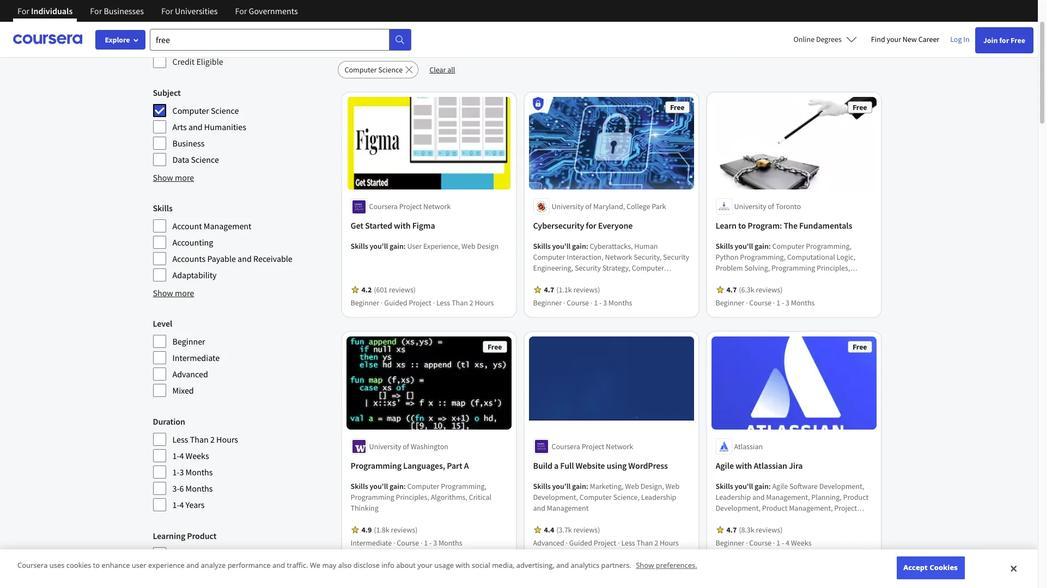 Task type: describe. For each thing, give the bounding box(es) containing it.
months up years
[[186, 483, 213, 494]]

experience,
[[423, 242, 460, 251]]

business
[[172, 138, 205, 149]]

receivable
[[253, 253, 293, 264]]

1 horizontal spatial your
[[887, 34, 901, 44]]

agile for software
[[773, 482, 788, 492]]

career
[[919, 34, 940, 44]]

data science
[[172, 154, 219, 165]]

1 vertical spatial science
[[211, 105, 239, 116]]

of for for
[[585, 202, 592, 212]]

governments
[[249, 5, 298, 16]]

experience
[[148, 561, 185, 571]]

gain left user
[[390, 242, 404, 251]]

development, inside the marketing, web design, web development, computer science, leadership and management
[[533, 493, 578, 502]]

show preferences. link
[[636, 561, 697, 571]]

figma
[[412, 220, 435, 231]]

1 vertical spatial computational
[[716, 285, 764, 295]]

risk
[[533, 285, 546, 295]]

skills for cybersecurity for everyone
[[533, 242, 551, 251]]

projects
[[201, 549, 230, 560]]

clear
[[430, 65, 446, 75]]

coursera project network for website
[[552, 442, 633, 452]]

1 for everyone
[[594, 298, 598, 308]]

info
[[382, 561, 394, 571]]

1 vertical spatial to
[[93, 561, 100, 571]]

for for universities
[[161, 5, 173, 16]]

- for everyone
[[599, 298, 602, 308]]

guided for full
[[569, 538, 592, 548]]

online
[[794, 34, 815, 44]]

skills you'll gain : for languages,
[[351, 482, 407, 492]]

1 vertical spatial security,
[[623, 285, 651, 295]]

1 vertical spatial your
[[418, 561, 433, 571]]

leadership inside agile software development, leadership and management, planning, product development, product management, project management, scrum (software development), software engineering, software testing, technical product management, jira (software)
[[716, 493, 751, 502]]

build for build a full website using wordpress
[[533, 460, 553, 471]]

explore
[[105, 35, 130, 45]]

university for to
[[734, 202, 767, 212]]

learn to program: the fundamentals link
[[716, 219, 872, 232]]

1- for 1-4 weeks
[[172, 451, 180, 462]]

free for a
[[488, 342, 502, 352]]

beginner · guided project · less than 2 hours
[[351, 298, 494, 308]]

and inside agile software development, leadership and management, planning, product development, product management, project management, scrum (software development), software engineering, software testing, technical product management, jira (software)
[[753, 493, 765, 502]]

software inside cyberattacks, human computer interaction, network security, security engineering, security strategy, computer security models, leadership and management, risk management, software security, computer security incident management
[[593, 285, 622, 295]]

: left user
[[404, 242, 406, 251]]

python
[[716, 253, 739, 262]]

banner navigation
[[9, 0, 307, 30]]

software down (software
[[787, 525, 816, 535]]

show more button for adaptability
[[153, 287, 194, 300]]

advertising,
[[516, 561, 555, 571]]

2 horizontal spatial web
[[666, 482, 680, 492]]

beginner for figma
[[351, 298, 379, 308]]

months for programming languages, part a
[[439, 538, 462, 548]]

project inside agile software development, leadership and management, planning, product development, product management, project management, scrum (software development), software engineering, software testing, technical product management, jira (software)
[[835, 504, 857, 513]]

computer programming, python programming, computational logic, problem solving, programming principles, computer programming tools, critical thinking, computational thinking, algorithms, mathematics
[[716, 242, 869, 306]]

: for build a full website using wordpress
[[586, 482, 588, 492]]

find your new career
[[871, 34, 940, 44]]

show more for data science
[[153, 172, 194, 183]]

1- for 1-3 months
[[172, 467, 180, 478]]

: for cybersecurity for everyone
[[586, 242, 588, 251]]

planning,
[[812, 493, 842, 502]]

product down 4.7 (8.3k reviews)
[[748, 536, 773, 546]]

project down 4.2 (601 reviews)
[[409, 298, 432, 308]]

you'll for learn to program: the fundamentals
[[735, 242, 753, 251]]

product up the development),
[[843, 493, 869, 502]]

leadership inside the marketing, web design, web development, computer science, leadership and management
[[641, 493, 677, 502]]

product up scrum
[[762, 504, 788, 513]]

computer science button
[[338, 61, 419, 78]]

skills for build a full website using wordpress
[[533, 482, 551, 492]]

programming, for programming languages, part a
[[441, 482, 487, 492]]

than inside duration group
[[190, 434, 209, 445]]

skills down get
[[351, 242, 368, 251]]

project up figma
[[399, 202, 422, 212]]

programming down university of washington
[[351, 460, 402, 471]]

of for to
[[768, 202, 774, 212]]

skills group
[[153, 202, 331, 282]]

wordpress
[[629, 460, 668, 471]]

(8.3k
[[739, 525, 755, 535]]

and down the guided projects
[[186, 561, 199, 571]]

with inside build job-relevant skills in under 2 hours with hands-on tutorials.
[[302, 560, 316, 570]]

leadership inside cyberattacks, human computer interaction, network security, security engineering, security strategy, computer security models, leadership and management, risk management, software security, computer security incident management
[[587, 274, 622, 284]]

2 horizontal spatial development,
[[820, 482, 865, 492]]

management inside the marketing, web design, web development, computer science, leadership and management
[[547, 504, 589, 513]]

intermediate for intermediate · course · 1 - 3 months
[[351, 538, 392, 548]]

computer inside button
[[345, 65, 377, 75]]

thinking
[[351, 504, 379, 513]]

part
[[447, 460, 462, 471]]

1,310 results for "free"
[[338, 22, 485, 41]]

skills inside group
[[153, 203, 173, 214]]

(1.1k
[[557, 285, 572, 295]]

science inside button
[[378, 65, 403, 75]]

less inside duration group
[[172, 434, 188, 445]]

subject group
[[153, 86, 331, 167]]

network for website
[[606, 442, 633, 452]]

programming languages, part a link
[[351, 459, 507, 472]]

cyberattacks,
[[590, 242, 633, 251]]

management inside cyberattacks, human computer interaction, network security, security engineering, security strategy, computer security models, leadership and management, risk management, software security, computer security incident management
[[589, 296, 631, 306]]

beginner · course · 1 - 3 months for for
[[533, 298, 632, 308]]

coursera image
[[13, 31, 82, 48]]

4.7 (6.3k reviews)
[[727, 285, 783, 295]]

college
[[627, 202, 650, 212]]

4.4
[[544, 525, 554, 535]]

0 vertical spatial computational
[[787, 253, 835, 262]]

coursera for a
[[552, 442, 580, 452]]

individuals
[[31, 5, 73, 16]]

for for governments
[[235, 5, 247, 16]]

a
[[464, 460, 469, 471]]

2 vertical spatial show
[[636, 561, 654, 571]]

computer science inside button
[[345, 65, 403, 75]]

agile for with
[[716, 460, 734, 471]]

build job-relevant skills in under 2 hours with hands-on tutorials.
[[172, 560, 316, 580]]

user
[[407, 242, 422, 251]]

3 for cybersecurity
[[603, 298, 607, 308]]

(6.3k
[[739, 285, 755, 295]]

weeks inside duration group
[[186, 451, 209, 462]]

network inside cyberattacks, human computer interaction, network security, security engineering, security strategy, computer security models, leadership and management, risk management, software security, computer security incident management
[[605, 253, 632, 262]]

accept
[[904, 563, 928, 573]]

and inside subject group
[[189, 122, 203, 132]]

1 vertical spatial programming,
[[740, 253, 786, 262]]

skills you'll gain : for a
[[533, 482, 590, 492]]

programming inside computer programming, programming principles, algorithms, critical thinking
[[351, 493, 394, 502]]

show more button for data science
[[153, 171, 194, 184]]

- for program:
[[782, 298, 784, 308]]

coursera project network for figma
[[369, 202, 451, 212]]

for individuals
[[17, 5, 73, 16]]

skills you'll gain : for for
[[533, 242, 590, 251]]

computer science inside subject group
[[172, 105, 239, 116]]

months for cybersecurity for everyone
[[609, 298, 632, 308]]

0 vertical spatial security,
[[634, 253, 662, 262]]

jira inside agile software development, leadership and management, planning, product development, product management, project management, scrum (software development), software engineering, software testing, technical product management, jira (software)
[[820, 536, 832, 546]]

log
[[951, 34, 962, 44]]

subject
[[153, 87, 181, 98]]

cybersecurity for everyone link
[[533, 219, 690, 232]]

preferences.
[[656, 561, 697, 571]]

4.9
[[362, 525, 372, 535]]

the
[[784, 220, 798, 231]]

0 horizontal spatial for
[[423, 22, 441, 41]]

university of washington
[[369, 442, 449, 452]]

started
[[365, 220, 392, 231]]

incident
[[561, 296, 587, 306]]

arts and humanities
[[172, 122, 246, 132]]

full
[[560, 460, 574, 471]]

1 horizontal spatial weeks
[[791, 538, 812, 548]]

university of maryland, college park
[[552, 202, 666, 212]]

software down agile with atlassian jira 'link'
[[790, 482, 818, 492]]

4.9 (1.8k reviews)
[[362, 525, 418, 535]]

4.7 (8.3k reviews)
[[727, 525, 783, 535]]

(software
[[783, 514, 814, 524]]

engineering, inside agile software development, leadership and management, planning, product development, product management, project management, scrum (software development), software engineering, software testing, technical product management, jira (software)
[[746, 525, 786, 535]]

4.4 (3.7k reviews)
[[544, 525, 600, 535]]

for for cybersecurity for everyone
[[586, 220, 597, 231]]

more for data science
[[175, 172, 194, 183]]

also
[[338, 561, 352, 571]]

data
[[172, 154, 189, 165]]

advanced for advanced · guided project · less than 2 hours
[[533, 538, 564, 548]]

build a full website using wordpress link
[[533, 459, 690, 472]]

learning
[[153, 531, 185, 542]]

1 horizontal spatial thinking,
[[839, 274, 869, 284]]

explore button
[[95, 30, 146, 50]]

agile with atlassian jira link
[[716, 459, 872, 472]]

clear all button
[[423, 61, 462, 78]]

1,310
[[338, 22, 373, 41]]

new
[[903, 34, 917, 44]]

marketing, web design, web development, computer science, leadership and management
[[533, 482, 680, 513]]

credit
[[172, 56, 195, 67]]

we
[[310, 561, 321, 571]]

show more for adaptability
[[153, 288, 194, 299]]

4.7 for agile
[[727, 525, 737, 535]]

project up website
[[582, 442, 605, 452]]

0 horizontal spatial web
[[462, 242, 476, 251]]

beginner for the
[[716, 298, 745, 308]]

results
[[376, 22, 420, 41]]

clear all
[[430, 65, 455, 75]]

programming, for learn to program: the fundamentals
[[806, 242, 852, 251]]

reviews) for to
[[756, 285, 783, 295]]

computer programming, programming principles, algorithms, critical thinking
[[351, 482, 492, 513]]

media,
[[492, 561, 515, 571]]

problem
[[716, 263, 743, 273]]

and left traffic. on the left of page
[[272, 561, 285, 571]]

you'll for build a full website using wordpress
[[552, 482, 571, 492]]

usage
[[435, 561, 454, 571]]

get started with figma
[[351, 220, 435, 231]]

and inside cyberattacks, human computer interaction, network security, security engineering, security strategy, computer security models, leadership and management, risk management, software security, computer security incident management
[[624, 274, 636, 284]]

1 horizontal spatial development,
[[716, 504, 761, 513]]

4.7 for learn
[[727, 285, 737, 295]]

accounts payable and receivable
[[172, 253, 293, 264]]

reviews) for a
[[574, 525, 600, 535]]

4.7 (1.1k reviews)
[[544, 285, 600, 295]]

scrum
[[761, 514, 782, 524]]

university for languages,
[[369, 442, 401, 452]]

maryland,
[[593, 202, 625, 212]]

1 for atlassian
[[777, 538, 780, 548]]

relevant
[[203, 560, 230, 570]]

2 vertical spatial 4
[[786, 538, 790, 548]]

0 horizontal spatial coursera
[[17, 561, 48, 571]]



Task type: vqa. For each thing, say whether or not it's contained in the screenshot.


Task type: locate. For each thing, give the bounding box(es) containing it.
3 for from the left
[[161, 5, 173, 16]]

guided for with
[[384, 298, 407, 308]]

intermediate · course · 1 - 3 months
[[351, 538, 462, 548]]

of up the programming languages, part a
[[403, 442, 409, 452]]

hours inside duration group
[[216, 434, 238, 445]]

- right incident
[[599, 298, 602, 308]]

software down strategy,
[[593, 285, 622, 295]]

for governments
[[235, 5, 298, 16]]

4.2
[[362, 285, 372, 295]]

programming languages, part a
[[351, 460, 469, 471]]

1 vertical spatial show
[[153, 288, 173, 299]]

agile inside agile with atlassian jira 'link'
[[716, 460, 734, 471]]

build a full website using wordpress
[[533, 460, 668, 471]]

0 vertical spatial engineering,
[[533, 263, 573, 273]]

0 vertical spatial agile
[[716, 460, 734, 471]]

guided inside 'learning product' group
[[172, 549, 199, 560]]

design,
[[641, 482, 664, 492]]

0 vertical spatial principles,
[[817, 263, 850, 273]]

0 horizontal spatial coursera project network
[[369, 202, 451, 212]]

learning product group
[[153, 530, 331, 589]]

1 more from the top
[[175, 172, 194, 183]]

1 vertical spatial coursera
[[552, 442, 580, 452]]

you'll for agile with atlassian jira
[[735, 482, 753, 492]]

2 vertical spatial 1-
[[172, 500, 180, 511]]

0 vertical spatial network
[[424, 202, 451, 212]]

programming down solving,
[[749, 274, 793, 284]]

for for individuals
[[17, 5, 29, 16]]

under
[[256, 560, 275, 570]]

advanced inside level group
[[172, 369, 208, 380]]

security, down strategy,
[[623, 285, 651, 295]]

security, down human
[[634, 253, 662, 262]]

algorithms, down tools,
[[797, 285, 833, 295]]

0 vertical spatial hours
[[475, 298, 494, 308]]

1 for program:
[[777, 298, 780, 308]]

4 for years
[[180, 500, 184, 511]]

intermediate
[[172, 353, 220, 364], [351, 538, 392, 548]]

0 vertical spatial build
[[533, 460, 553, 471]]

for inside "link"
[[586, 220, 597, 231]]

1 horizontal spatial leadership
[[641, 493, 677, 502]]

6
[[180, 483, 184, 494]]

than for get started with figma
[[452, 298, 468, 308]]

show more down data at the top of the page
[[153, 172, 194, 183]]

months up usage
[[439, 538, 462, 548]]

0 vertical spatial coursera
[[369, 202, 398, 212]]

0 horizontal spatial than
[[190, 434, 209, 445]]

1 horizontal spatial for
[[586, 220, 597, 231]]

course for with
[[750, 538, 772, 548]]

more down data at the top of the page
[[175, 172, 194, 183]]

2 vertical spatial network
[[606, 442, 633, 452]]

with inside get started with figma link
[[394, 220, 411, 231]]

account management
[[172, 221, 252, 232]]

0 vertical spatial show more
[[153, 172, 194, 183]]

show down data at the top of the page
[[153, 172, 173, 183]]

programming, inside computer programming, programming principles, algorithms, critical thinking
[[441, 482, 487, 492]]

4.7 for cybersecurity
[[544, 285, 554, 295]]

show right partners.
[[636, 561, 654, 571]]

skills for agile with atlassian jira
[[716, 482, 733, 492]]

0 horizontal spatial intermediate
[[172, 353, 220, 364]]

computational up tools,
[[787, 253, 835, 262]]

computer inside the marketing, web design, web development, computer science, leadership and management
[[580, 493, 612, 502]]

algorithms, down part
[[431, 493, 468, 502]]

university up the programming languages, part a
[[369, 442, 401, 452]]

4.7 up technical
[[727, 525, 737, 535]]

network for figma
[[424, 202, 451, 212]]

accept cookies button
[[897, 557, 965, 580]]

0 horizontal spatial leadership
[[587, 274, 622, 284]]

0 vertical spatial 4
[[180, 451, 184, 462]]

skills you'll gain : down a
[[533, 482, 590, 492]]

learning product
[[153, 531, 217, 542]]

1 horizontal spatial than
[[452, 298, 468, 308]]

2 show more from the top
[[153, 288, 194, 299]]

2 horizontal spatial programming,
[[806, 242, 852, 251]]

1 vertical spatial agile
[[773, 482, 788, 492]]

for
[[423, 22, 441, 41], [1000, 35, 1009, 45], [586, 220, 597, 231]]

science
[[378, 65, 403, 75], [211, 105, 239, 116], [191, 154, 219, 165]]

website
[[576, 460, 605, 471]]

guided down learning product
[[172, 549, 199, 560]]

thinking,
[[839, 274, 869, 284], [765, 285, 795, 295]]

: for learn to program: the fundamentals
[[769, 242, 771, 251]]

build inside build job-relevant skills in under 2 hours with hands-on tutorials.
[[172, 560, 189, 570]]

0 horizontal spatial computational
[[716, 285, 764, 295]]

credit eligible
[[172, 56, 223, 67]]

1 for from the left
[[17, 5, 29, 16]]

2 show more button from the top
[[153, 287, 194, 300]]

development, up (8.3k
[[716, 504, 761, 513]]

1 horizontal spatial programming,
[[740, 253, 786, 262]]

1 vertical spatial guided
[[569, 538, 592, 548]]

product up the guided projects
[[187, 531, 217, 542]]

0 horizontal spatial build
[[172, 560, 189, 570]]

skills up thinking
[[351, 482, 368, 492]]

learn to program: the fundamentals
[[716, 220, 853, 231]]

more for adaptability
[[175, 288, 194, 299]]

show for data science
[[153, 172, 173, 183]]

algorithms,
[[797, 285, 833, 295], [431, 493, 468, 502]]

critical inside computer programming, python programming, computational logic, problem solving, programming principles, computer programming tools, critical thinking, computational thinking, algorithms, mathematics
[[815, 274, 838, 284]]

security down interaction,
[[575, 263, 601, 273]]

of for languages,
[[403, 442, 409, 452]]

beginner · course · 1 - 3 months for to
[[716, 298, 815, 308]]

gain down website
[[572, 482, 586, 492]]

4 up 1-3 months
[[180, 451, 184, 462]]

1 horizontal spatial build
[[533, 460, 553, 471]]

reviews) for with
[[756, 525, 783, 535]]

None search field
[[150, 29, 411, 50]]

1 vertical spatial show more button
[[153, 287, 194, 300]]

project up the development),
[[835, 504, 857, 513]]

for businesses
[[90, 5, 144, 16]]

4 for from the left
[[235, 5, 247, 16]]

What do you want to learn? text field
[[150, 29, 390, 50]]

1 horizontal spatial computer science
[[345, 65, 403, 75]]

adaptability
[[172, 270, 217, 281]]

(1.8k
[[374, 525, 390, 535]]

skills you'll gain : down the cybersecurity
[[533, 242, 590, 251]]

web right design,
[[666, 482, 680, 492]]

learn
[[716, 220, 737, 231]]

skills you'll gain : for with
[[716, 482, 773, 492]]

1 vertical spatial intermediate
[[351, 538, 392, 548]]

coursera project network up website
[[552, 442, 633, 452]]

1 1- from the top
[[172, 451, 180, 462]]

to right learn
[[738, 220, 746, 231]]

reviews) for languages,
[[391, 525, 418, 535]]

find
[[871, 34, 885, 44]]

3 inside duration group
[[180, 467, 184, 478]]

logic,
[[837, 253, 856, 262]]

3 for learn
[[786, 298, 790, 308]]

level group
[[153, 317, 331, 398]]

1 vertical spatial thinking,
[[765, 285, 795, 295]]

1 horizontal spatial principles,
[[817, 263, 850, 273]]

engineering,
[[533, 263, 573, 273], [746, 525, 786, 535]]

1- for 1-4 years
[[172, 500, 180, 511]]

build for build job-relevant skills in under 2 hours with hands-on tutorials.
[[172, 560, 189, 570]]

2 horizontal spatial of
[[768, 202, 774, 212]]

jira inside 'link'
[[789, 460, 803, 471]]

thinking, down the logic,
[[839, 274, 869, 284]]

principles, down the programming languages, part a
[[396, 493, 429, 502]]

for left "free"
[[423, 22, 441, 41]]

0 horizontal spatial critical
[[469, 493, 492, 502]]

a
[[554, 460, 559, 471]]

0 vertical spatial programming,
[[806, 242, 852, 251]]

0 horizontal spatial beginner · course · 1 - 3 months
[[533, 298, 632, 308]]

interaction,
[[567, 253, 604, 262]]

show more down adaptability
[[153, 288, 194, 299]]

reviews) up incident
[[574, 285, 600, 295]]

3 for programming
[[433, 538, 437, 548]]

leadership down strategy,
[[587, 274, 622, 284]]

algorithms, inside computer programming, programming principles, algorithms, critical thinking
[[431, 493, 468, 502]]

2 horizontal spatial less
[[622, 538, 635, 548]]

hours
[[475, 298, 494, 308], [216, 434, 238, 445], [660, 538, 679, 548]]

partners.
[[601, 561, 632, 571]]

1 horizontal spatial of
[[585, 202, 592, 212]]

4.7
[[544, 285, 554, 295], [727, 285, 737, 295], [727, 525, 737, 535]]

0 horizontal spatial guided
[[172, 549, 199, 560]]

2 more from the top
[[175, 288, 194, 299]]

- for part
[[429, 538, 432, 548]]

in
[[964, 34, 970, 44]]

you'll for cybersecurity for everyone
[[552, 242, 571, 251]]

beginner
[[351, 298, 379, 308], [533, 298, 562, 308], [716, 298, 745, 308], [172, 336, 205, 347], [716, 538, 745, 548]]

reviews) for for
[[574, 285, 600, 295]]

show for adaptability
[[153, 288, 173, 299]]

beginner down 4.2
[[351, 298, 379, 308]]

coursera
[[369, 202, 398, 212], [552, 442, 580, 452], [17, 561, 48, 571]]

skills up account
[[153, 203, 173, 214]]

1 show more button from the top
[[153, 171, 194, 184]]

1 vertical spatial management
[[589, 296, 631, 306]]

1 vertical spatial 4
[[180, 500, 184, 511]]

park
[[652, 202, 666, 212]]

beginner for jira
[[716, 538, 745, 548]]

reviews) for started
[[389, 285, 416, 295]]

you'll for programming languages, part a
[[370, 482, 388, 492]]

2 horizontal spatial guided
[[569, 538, 592, 548]]

reviews) right (601 at the left of the page
[[389, 285, 416, 295]]

1 horizontal spatial guided
[[384, 298, 407, 308]]

0 horizontal spatial development,
[[533, 493, 578, 502]]

skills down the cybersecurity
[[533, 242, 551, 251]]

engineering, down scrum
[[746, 525, 786, 535]]

months down strategy,
[[609, 298, 632, 308]]

show more button
[[153, 171, 194, 184], [153, 287, 194, 300]]

build left a
[[533, 460, 553, 471]]

management inside skills group
[[204, 221, 252, 232]]

development, down a
[[533, 493, 578, 502]]

computer inside computer programming, programming principles, algorithms, critical thinking
[[407, 482, 439, 492]]

network up using
[[606, 442, 633, 452]]

beginner down (6.3k on the right of the page
[[716, 298, 745, 308]]

for for join for free
[[1000, 35, 1009, 45]]

science down business
[[191, 154, 219, 165]]

2 vertical spatial guided
[[172, 549, 199, 560]]

programming up tools,
[[772, 263, 815, 273]]

atlassian inside 'link'
[[754, 460, 787, 471]]

0 vertical spatial more
[[175, 172, 194, 183]]

0 vertical spatial critical
[[815, 274, 838, 284]]

software up technical
[[716, 525, 744, 535]]

gain down agile with atlassian jira at the bottom
[[755, 482, 769, 492]]

and down strategy,
[[624, 274, 636, 284]]

university up the cybersecurity
[[552, 202, 584, 212]]

skills you'll gain : for to
[[716, 242, 773, 251]]

accounts
[[172, 253, 206, 264]]

coursera project network up figma
[[369, 202, 451, 212]]

algorithms, inside computer programming, python programming, computational logic, problem solving, programming principles, computer programming tools, critical thinking, computational thinking, algorithms, mathematics
[[797, 285, 833, 295]]

university for for
[[552, 202, 584, 212]]

product inside group
[[187, 531, 217, 542]]

security up risk
[[533, 274, 559, 284]]

course down 4.7 (6.3k reviews)
[[750, 298, 772, 308]]

2 horizontal spatial leadership
[[716, 493, 751, 502]]

network up strategy,
[[605, 253, 632, 262]]

advanced down 4.4
[[533, 538, 564, 548]]

and inside the marketing, web design, web development, computer science, leadership and management
[[533, 504, 546, 513]]

beginner up mixed
[[172, 336, 205, 347]]

1 beginner · course · 1 - 3 months from the left
[[533, 298, 632, 308]]

skills up 4.4
[[533, 482, 551, 492]]

1 horizontal spatial hours
[[475, 298, 494, 308]]

security down risk
[[533, 296, 559, 306]]

models,
[[561, 274, 586, 284]]

2 inside build job-relevant skills in under 2 hours with hands-on tutorials.
[[277, 560, 280, 570]]

weeks
[[186, 451, 209, 462], [791, 538, 812, 548]]

0 vertical spatial algorithms,
[[797, 285, 833, 295]]

0 horizontal spatial to
[[93, 561, 100, 571]]

programming, down a
[[441, 482, 487, 492]]

free for the
[[853, 102, 867, 112]]

- down 4.7 (6.3k reviews)
[[782, 298, 784, 308]]

hands-
[[172, 571, 195, 580]]

0 horizontal spatial less
[[172, 434, 188, 445]]

1 vertical spatial development,
[[533, 493, 578, 502]]

(601
[[374, 285, 388, 295]]

eligible
[[196, 56, 223, 67]]

2 beginner · course · 1 - 3 months from the left
[[716, 298, 815, 308]]

1 vertical spatial more
[[175, 288, 194, 299]]

gain for agile with atlassian jira
[[755, 482, 769, 492]]

beginner · course · 1 - 3 months down 4.7 (1.1k reviews)
[[533, 298, 632, 308]]

0 vertical spatial less
[[436, 298, 450, 308]]

0 horizontal spatial hours
[[216, 434, 238, 445]]

3-
[[172, 483, 180, 494]]

1
[[594, 298, 598, 308], [777, 298, 780, 308], [424, 538, 428, 548], [777, 538, 780, 548]]

toronto
[[776, 202, 801, 212]]

cookies
[[930, 563, 958, 573]]

join for free
[[984, 35, 1026, 45]]

2 inside duration group
[[210, 434, 215, 445]]

computer inside subject group
[[172, 105, 209, 116]]

gain down the programming languages, part a
[[390, 482, 404, 492]]

duration group
[[153, 415, 331, 512]]

for left everyone at the right top of the page
[[586, 220, 597, 231]]

intermediate for intermediate
[[172, 353, 220, 364]]

cyberattacks, human computer interaction, network security, security engineering, security strategy, computer security models, leadership and management, risk management, software security, computer security incident management
[[533, 242, 689, 306]]

more down adaptability
[[175, 288, 194, 299]]

you'll up thinking
[[370, 482, 388, 492]]

skills you'll gain : up python
[[716, 242, 773, 251]]

using
[[607, 460, 627, 471]]

with inside agile with atlassian jira 'link'
[[736, 460, 752, 471]]

critical
[[815, 274, 838, 284], [469, 493, 492, 502]]

course for languages,
[[397, 538, 419, 548]]

programming up thinking
[[351, 493, 394, 502]]

months for learn to program: the fundamentals
[[791, 298, 815, 308]]

guided down 4.2 (601 reviews)
[[384, 298, 407, 308]]

gain for programming languages, part a
[[390, 482, 404, 492]]

0 horizontal spatial your
[[418, 561, 433, 571]]

network
[[424, 202, 451, 212], [605, 253, 632, 262], [606, 442, 633, 452]]

1 vertical spatial advanced
[[533, 538, 564, 548]]

4 for weeks
[[180, 451, 184, 462]]

you'll down started
[[370, 242, 388, 251]]

free for jira
[[853, 342, 867, 352]]

computational up mathematics at the bottom right of the page
[[716, 285, 764, 295]]

coursera up started
[[369, 202, 398, 212]]

skills for programming languages, part a
[[351, 482, 368, 492]]

0 vertical spatial management
[[204, 221, 252, 232]]

2 horizontal spatial than
[[637, 538, 653, 548]]

guided
[[384, 298, 407, 308], [569, 538, 592, 548], [172, 549, 199, 560]]

join for free link
[[975, 27, 1034, 53]]

management down strategy,
[[589, 296, 631, 306]]

intermediate inside level group
[[172, 353, 220, 364]]

2 vertical spatial development,
[[716, 504, 761, 513]]

for universities
[[161, 5, 218, 16]]

1 vertical spatial jira
[[820, 536, 832, 546]]

0 horizontal spatial programming,
[[441, 482, 487, 492]]

build up hands-
[[172, 560, 189, 570]]

0 vertical spatial than
[[452, 298, 468, 308]]

2 1- from the top
[[172, 467, 180, 478]]

for
[[17, 5, 29, 16], [90, 5, 102, 16], [161, 5, 173, 16], [235, 5, 247, 16]]

2 for from the left
[[90, 5, 102, 16]]

less than 2 hours
[[172, 434, 238, 445]]

0 vertical spatial thinking,
[[839, 274, 869, 284]]

0 vertical spatial show more button
[[153, 171, 194, 184]]

0 horizontal spatial university
[[369, 442, 401, 452]]

than for build a full website using wordpress
[[637, 538, 653, 548]]

1-3 months
[[172, 467, 213, 478]]

guided down 4.4 (3.7k reviews)
[[569, 538, 592, 548]]

beginner down risk
[[533, 298, 562, 308]]

advanced for advanced
[[172, 369, 208, 380]]

analyze
[[201, 561, 226, 571]]

0 horizontal spatial advanced
[[172, 369, 208, 380]]

agile with atlassian jira
[[716, 460, 803, 471]]

job-
[[191, 560, 203, 570]]

0 horizontal spatial engineering,
[[533, 263, 573, 273]]

less for build a full website using wordpress
[[622, 538, 635, 548]]

1 for part
[[424, 538, 428, 548]]

strategy,
[[603, 263, 631, 273]]

engineering, inside cyberattacks, human computer interaction, network security, security engineering, security strategy, computer security models, leadership and management, risk management, software security, computer security incident management
[[533, 263, 573, 273]]

and left analytics
[[556, 561, 569, 571]]

beginner · course · 1 - 3 months down 4.7 (6.3k reviews)
[[716, 298, 815, 308]]

weeks up 1-3 months
[[186, 451, 209, 462]]

: for agile with atlassian jira
[[769, 482, 771, 492]]

online degrees
[[794, 34, 842, 44]]

principles, inside computer programming, programming principles, algorithms, critical thinking
[[396, 493, 429, 502]]

everyone
[[598, 220, 633, 231]]

1 show more from the top
[[153, 172, 194, 183]]

0 horizontal spatial of
[[403, 442, 409, 452]]

get started with figma link
[[351, 219, 507, 232]]

gain for build a full website using wordpress
[[572, 482, 586, 492]]

agile software development, leadership and management, planning, product development, product management, project management, scrum (software development), software engineering, software testing, technical product management, jira (software)
[[716, 482, 869, 546]]

gain down program:
[[755, 242, 769, 251]]

0 horizontal spatial thinking,
[[765, 285, 795, 295]]

principles, inside computer programming, python programming, computational logic, problem solving, programming principles, computer programming tools, critical thinking, computational thinking, algorithms, mathematics
[[817, 263, 850, 273]]

1 horizontal spatial university
[[552, 202, 584, 212]]

0 vertical spatial atlassian
[[734, 442, 763, 452]]

for for businesses
[[90, 5, 102, 16]]

1 vertical spatial principles,
[[396, 493, 429, 502]]

software
[[593, 285, 622, 295], [790, 482, 818, 492], [716, 525, 744, 535], [787, 525, 816, 535]]

1 horizontal spatial intermediate
[[351, 538, 392, 548]]

1 vertical spatial less
[[172, 434, 188, 445]]

traffic.
[[287, 561, 308, 571]]

coursera left uses
[[17, 561, 48, 571]]

1 horizontal spatial web
[[625, 482, 639, 492]]

1 vertical spatial critical
[[469, 493, 492, 502]]

beginner · course · 1 - 4 weeks
[[716, 538, 812, 548]]

1 horizontal spatial advanced
[[533, 538, 564, 548]]

1 vertical spatial build
[[172, 560, 189, 570]]

cybersecurity
[[533, 220, 584, 231]]

to inside learn to program: the fundamentals link
[[738, 220, 746, 231]]

years
[[186, 500, 205, 511]]

hours for get started with figma
[[475, 298, 494, 308]]

user
[[132, 561, 146, 571]]

3 1- from the top
[[172, 500, 180, 511]]

weeks down (software
[[791, 538, 812, 548]]

- down (software
[[782, 538, 784, 548]]

skills down agile with atlassian jira at the bottom
[[716, 482, 733, 492]]

development),
[[816, 514, 863, 524]]

0 vertical spatial guided
[[384, 298, 407, 308]]

with
[[394, 220, 411, 231], [736, 460, 752, 471], [302, 560, 316, 570], [456, 561, 470, 571]]

1 horizontal spatial jira
[[820, 536, 832, 546]]

skills for learn to program: the fundamentals
[[716, 242, 733, 251]]

0 vertical spatial 1-
[[172, 451, 180, 462]]

course for for
[[567, 298, 589, 308]]

0 horizontal spatial jira
[[789, 460, 803, 471]]

online degrees button
[[785, 27, 866, 51]]

coursera for started
[[369, 202, 398, 212]]

1 vertical spatial computer science
[[172, 105, 239, 116]]

beginner inside level group
[[172, 336, 205, 347]]

course for to
[[750, 298, 772, 308]]

free inside join for free link
[[1011, 35, 1026, 45]]

1 horizontal spatial algorithms,
[[797, 285, 833, 295]]

skills you'll gain : up thinking
[[351, 482, 407, 492]]

and inside skills group
[[238, 253, 252, 264]]

advanced up mixed
[[172, 369, 208, 380]]

coursera uses cookies to enhance user experience and analyze performance and traffic. we may also disclose info about your usage with social media, advertising, and analytics partners. show preferences.
[[17, 561, 697, 571]]

course down 4.7 (1.1k reviews)
[[567, 298, 589, 308]]

0 horizontal spatial weeks
[[186, 451, 209, 462]]

2 vertical spatial science
[[191, 154, 219, 165]]

: for programming languages, part a
[[404, 482, 406, 492]]

science up humanities
[[211, 105, 239, 116]]

0 horizontal spatial computer science
[[172, 105, 239, 116]]

university up program:
[[734, 202, 767, 212]]

security left python
[[663, 253, 689, 262]]

(software)
[[833, 536, 866, 546]]

2 vertical spatial less
[[622, 538, 635, 548]]

- for atlassian
[[782, 538, 784, 548]]

agile inside agile software development, leadership and management, planning, product development, product management, project management, scrum (software development), software engineering, software testing, technical product management, jira (software)
[[773, 482, 788, 492]]

critical inside computer programming, programming principles, algorithms, critical thinking
[[469, 493, 492, 502]]

less for get started with figma
[[436, 298, 450, 308]]

1 vertical spatial hours
[[216, 434, 238, 445]]

of
[[585, 202, 592, 212], [768, 202, 774, 212], [403, 442, 409, 452]]

hours for build a full website using wordpress
[[660, 538, 679, 548]]

project up partners.
[[594, 538, 617, 548]]

0 vertical spatial computer science
[[345, 65, 403, 75]]

filter by
[[153, 22, 191, 36]]

months up 3-6 months
[[186, 467, 213, 478]]

build
[[533, 460, 553, 471], [172, 560, 189, 570]]

level
[[153, 318, 172, 329]]

gain for learn to program: the fundamentals
[[755, 242, 769, 251]]

1 vertical spatial than
[[190, 434, 209, 445]]



